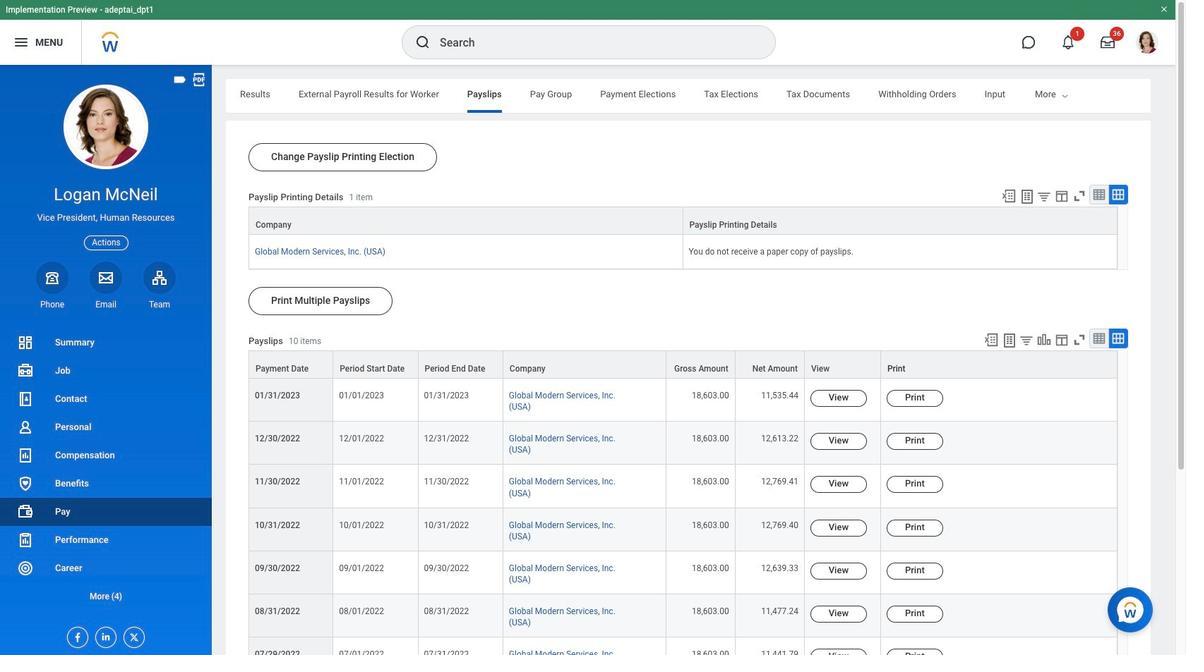 Task type: vqa. For each thing, say whether or not it's contained in the screenshot.
30 'button'
no



Task type: describe. For each thing, give the bounding box(es) containing it.
expand table image
[[1111, 332, 1126, 346]]

phone image
[[42, 270, 62, 286]]

summary image
[[17, 335, 34, 352]]

export to worksheets image
[[1001, 333, 1018, 350]]

toolbar for 3rd row from the top
[[977, 329, 1128, 351]]

click to view/edit grid preferences image
[[1054, 333, 1070, 348]]

select to filter grid data image
[[1037, 189, 1052, 204]]

tag image
[[172, 72, 188, 88]]

4 row from the top
[[249, 379, 1118, 422]]

8 row from the top
[[249, 552, 1118, 595]]

export to excel image for export to worksheets image
[[984, 333, 999, 348]]

pay image
[[17, 504, 34, 521]]

job image
[[17, 363, 34, 380]]

personal image
[[17, 419, 34, 436]]

click to view/edit grid preferences image
[[1054, 189, 1070, 204]]

mail image
[[97, 270, 114, 286]]

contact image
[[17, 391, 34, 408]]

toolbar for 1st row from the top of the page
[[995, 185, 1128, 207]]

6 row from the top
[[249, 466, 1118, 509]]

email logan mcneil element
[[90, 299, 122, 311]]



Task type: locate. For each thing, give the bounding box(es) containing it.
1 table image from the top
[[1092, 188, 1106, 202]]

1 vertical spatial table image
[[1092, 332, 1106, 346]]

Search Workday  search field
[[440, 27, 746, 58]]

tab list
[[226, 79, 1186, 113]]

close environment banner image
[[1160, 5, 1169, 13]]

performance image
[[17, 532, 34, 549]]

0 vertical spatial table image
[[1092, 188, 1106, 202]]

expand table image
[[1111, 188, 1126, 202]]

compensation image
[[17, 448, 34, 465]]

export to excel image for export to worksheets icon
[[1001, 189, 1017, 204]]

1 row from the top
[[249, 207, 1118, 235]]

x image
[[124, 628, 140, 644]]

1 horizontal spatial export to excel image
[[1001, 189, 1017, 204]]

7 row from the top
[[249, 509, 1118, 552]]

0 vertical spatial toolbar
[[995, 185, 1128, 207]]

facebook image
[[68, 628, 83, 644]]

1 vertical spatial toolbar
[[977, 329, 1128, 351]]

2 table image from the top
[[1092, 332, 1106, 346]]

table image for expand table icon
[[1092, 332, 1106, 346]]

row
[[249, 207, 1118, 235], [249, 235, 1118, 270], [249, 351, 1118, 379], [249, 379, 1118, 422], [249, 422, 1118, 466], [249, 466, 1118, 509], [249, 509, 1118, 552], [249, 552, 1118, 595], [249, 595, 1118, 638], [249, 638, 1118, 656]]

career image
[[17, 561, 34, 578]]

1 vertical spatial export to excel image
[[984, 333, 999, 348]]

2 row from the top
[[249, 235, 1118, 270]]

phone logan mcneil element
[[36, 299, 68, 311]]

10 row from the top
[[249, 638, 1118, 656]]

5 row from the top
[[249, 422, 1118, 466]]

justify image
[[13, 34, 30, 51]]

3 row from the top
[[249, 351, 1118, 379]]

inbox large image
[[1101, 35, 1115, 49]]

export to excel image left export to worksheets icon
[[1001, 189, 1017, 204]]

table image left expand table image
[[1092, 188, 1106, 202]]

export to excel image left export to worksheets image
[[984, 333, 999, 348]]

profile logan mcneil image
[[1136, 31, 1159, 57]]

0 horizontal spatial export to excel image
[[984, 333, 999, 348]]

0 vertical spatial export to excel image
[[1001, 189, 1017, 204]]

search image
[[414, 34, 431, 51]]

table image left expand table icon
[[1092, 332, 1106, 346]]

banner
[[0, 0, 1176, 65]]

linkedin image
[[96, 628, 112, 643]]

fullscreen image
[[1072, 333, 1087, 348]]

benefits image
[[17, 476, 34, 493]]

export to excel image
[[1001, 189, 1017, 204], [984, 333, 999, 348]]

view team image
[[151, 270, 168, 286]]

list
[[0, 329, 212, 611]]

notifications large image
[[1061, 35, 1075, 49]]

view printable version (pdf) image
[[191, 72, 207, 88]]

fullscreen image
[[1072, 189, 1087, 204]]

select to filter grid data image
[[1019, 333, 1034, 348]]

team logan mcneil element
[[143, 299, 176, 311]]

navigation pane region
[[0, 65, 212, 656]]

table image for expand table image
[[1092, 188, 1106, 202]]

toolbar
[[995, 185, 1128, 207], [977, 329, 1128, 351]]

export to worksheets image
[[1019, 189, 1036, 205]]

9 row from the top
[[249, 595, 1118, 638]]

table image
[[1092, 188, 1106, 202], [1092, 332, 1106, 346]]



